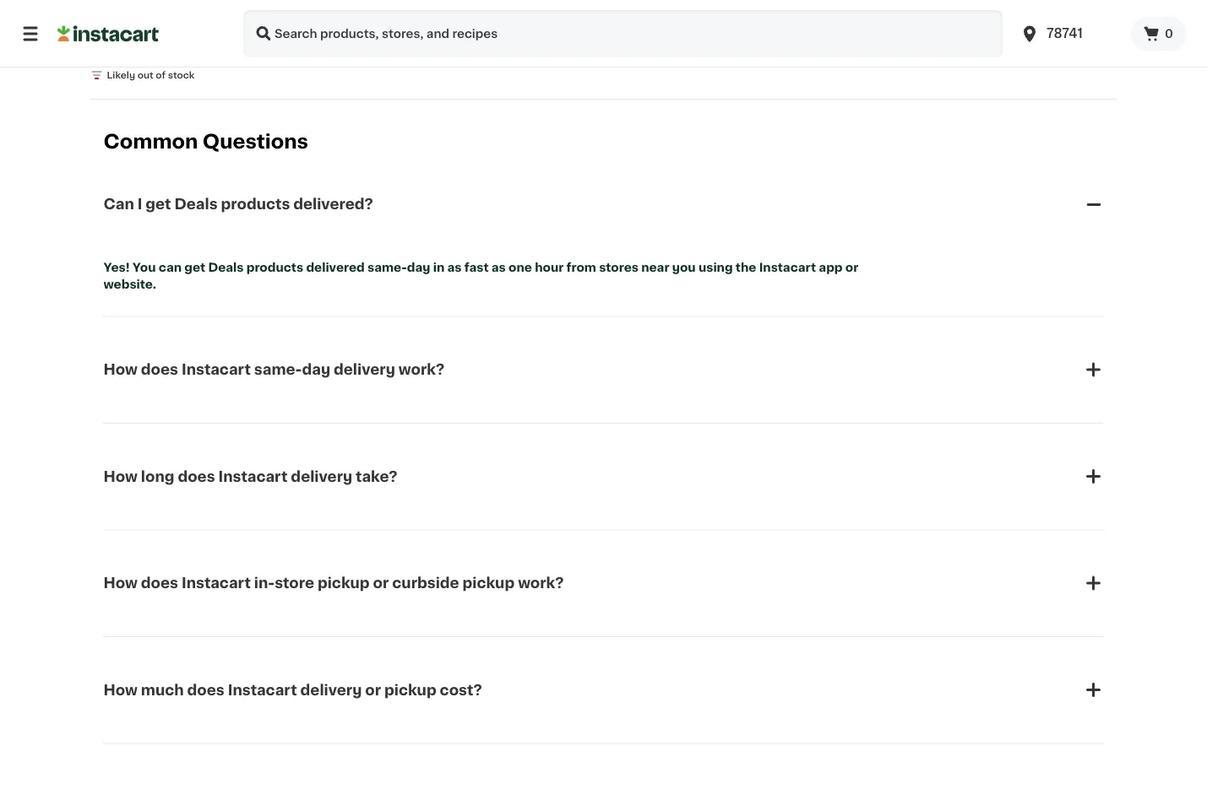 Task type: vqa. For each thing, say whether or not it's contained in the screenshot.
FoodMaxx express
no



Task type: describe. For each thing, give the bounding box(es) containing it.
using
[[699, 261, 733, 273]]

1 horizontal spatial pickup
[[384, 683, 436, 698]]

questions
[[202, 132, 308, 152]]

cost?
[[440, 683, 482, 698]]

or inside yes! you can get deals products delivered same-day in as fast as one hour from stores near you using the instacart app or website.
[[845, 261, 859, 273]]

curbside
[[392, 577, 459, 591]]

in-
[[254, 577, 275, 591]]

same- inside 'how does instacart same-day delivery work?' dropdown button
[[254, 363, 302, 377]]

instacart logo image
[[57, 24, 159, 44]]

sheets
[[105, 54, 138, 63]]

long
[[141, 470, 174, 484]]

likely out of stock
[[107, 71, 195, 80]]

2 horizontal spatial pickup
[[463, 577, 515, 591]]

does inside dropdown button
[[141, 363, 178, 377]]

same- inside yes! you can get deals products delivered same-day in as fast as one hour from stores near you using the instacart app or website.
[[368, 261, 407, 273]]

top flight memo book 60 sheets
[[90, 20, 189, 63]]

how long does instacart delivery take? button
[[103, 447, 1104, 507]]

can i get deals products delivered?
[[103, 197, 373, 211]]

instacart inside 'how does instacart in-store pickup or curbside pickup work?' "dropdown button"
[[182, 577, 251, 591]]

work? inside dropdown button
[[399, 363, 445, 377]]

0 horizontal spatial pickup
[[318, 577, 370, 591]]

stores
[[599, 261, 639, 273]]

how much does instacart delivery or pickup cost?
[[103, 683, 482, 698]]

yes!
[[103, 261, 130, 273]]

can
[[103, 197, 134, 211]]

how does instacart same-day delivery work?
[[103, 363, 445, 377]]

near
[[641, 261, 669, 273]]

delivery inside dropdown button
[[334, 363, 395, 377]]

1 78741 button from the left
[[1010, 10, 1131, 57]]

flight
[[115, 20, 148, 32]]

common
[[103, 132, 198, 152]]

deals inside yes! you can get deals products delivered same-day in as fast as one hour from stores near you using the instacart app or website.
[[208, 261, 244, 273]]

much
[[141, 683, 184, 698]]

how much does instacart delivery or pickup cost? button
[[103, 660, 1104, 721]]

delivery for take?
[[291, 470, 352, 484]]

how long does instacart delivery take?
[[103, 470, 398, 484]]

memo
[[151, 20, 189, 32]]

you
[[672, 261, 696, 273]]

how does instacart in-store pickup or curbside pickup work? button
[[103, 553, 1104, 614]]

delivery for or
[[300, 683, 362, 698]]

how does instacart same-day delivery work? button
[[103, 340, 1104, 401]]

fast
[[464, 261, 489, 273]]

how for how does instacart same-day delivery work?
[[103, 363, 138, 377]]

products inside yes! you can get deals products delivered same-day in as fast as one hour from stores near you using the instacart app or website.
[[246, 261, 303, 273]]

instacart inside how much does instacart delivery or pickup cost? "dropdown button"
[[228, 683, 297, 698]]

from
[[566, 261, 596, 273]]

78741
[[1047, 27, 1083, 40]]

i
[[137, 197, 142, 211]]

delivered?
[[293, 197, 373, 211]]

Search field
[[243, 10, 1003, 57]]

delivered
[[306, 261, 365, 273]]

2 78741 button from the left
[[1020, 10, 1121, 57]]

0 button
[[1131, 17, 1187, 51]]

1 as from the left
[[447, 261, 462, 273]]

how for how much does instacart delivery or pickup cost?
[[103, 683, 138, 698]]

get inside yes! you can get deals products delivered same-day in as fast as one hour from stores near you using the instacart app or website.
[[184, 261, 205, 273]]

get inside dropdown button
[[146, 197, 171, 211]]

or inside how much does instacart delivery or pickup cost? "dropdown button"
[[365, 683, 381, 698]]

how does instacart in-store pickup or curbside pickup work?
[[103, 577, 564, 591]]

store
[[275, 577, 314, 591]]



Task type: locate. For each thing, give the bounding box(es) containing it.
pickup
[[318, 577, 370, 591], [463, 577, 515, 591], [384, 683, 436, 698]]

78741 button
[[1010, 10, 1131, 57], [1020, 10, 1121, 57]]

0
[[1165, 28, 1173, 40]]

instacart inside yes! you can get deals products delivered same-day in as fast as one hour from stores near you using the instacart app or website.
[[759, 261, 816, 273]]

products
[[221, 197, 290, 211], [246, 261, 303, 273]]

instacart
[[759, 261, 816, 273], [182, 363, 251, 377], [218, 470, 288, 484], [182, 577, 251, 591], [228, 683, 297, 698]]

2 vertical spatial or
[[365, 683, 381, 698]]

60
[[90, 54, 103, 63]]

can i get deals products delivered? button
[[103, 174, 1104, 235]]

0 vertical spatial deals
[[174, 197, 218, 211]]

deals right can
[[208, 261, 244, 273]]

0 horizontal spatial same-
[[254, 363, 302, 377]]

1 vertical spatial products
[[246, 261, 303, 273]]

1 vertical spatial day
[[302, 363, 330, 377]]

0 horizontal spatial day
[[302, 363, 330, 377]]

0 vertical spatial work?
[[399, 363, 445, 377]]

products inside dropdown button
[[221, 197, 290, 211]]

get
[[146, 197, 171, 211], [184, 261, 205, 273]]

as right in
[[447, 261, 462, 273]]

you
[[133, 261, 156, 273]]

products down questions
[[221, 197, 290, 211]]

0 vertical spatial get
[[146, 197, 171, 211]]

how
[[103, 363, 138, 377], [103, 470, 138, 484], [103, 577, 138, 591], [103, 683, 138, 698]]

get right i
[[146, 197, 171, 211]]

0 vertical spatial day
[[407, 261, 430, 273]]

get right can
[[184, 261, 205, 273]]

0 vertical spatial products
[[221, 197, 290, 211]]

or
[[845, 261, 859, 273], [373, 577, 389, 591], [365, 683, 381, 698]]

day
[[407, 261, 430, 273], [302, 363, 330, 377]]

out
[[137, 71, 153, 80]]

or inside 'how does instacart in-store pickup or curbside pickup work?' "dropdown button"
[[373, 577, 389, 591]]

pickup right store
[[318, 577, 370, 591]]

take?
[[356, 470, 398, 484]]

0 vertical spatial same-
[[368, 261, 407, 273]]

0 horizontal spatial work?
[[399, 363, 445, 377]]

1 vertical spatial deals
[[208, 261, 244, 273]]

how for how long does instacart delivery take?
[[103, 470, 138, 484]]

the
[[736, 261, 756, 273]]

one
[[509, 261, 532, 273]]

3 how from the top
[[103, 577, 138, 591]]

1 vertical spatial delivery
[[291, 470, 352, 484]]

does
[[141, 363, 178, 377], [178, 470, 215, 484], [141, 577, 178, 591], [187, 683, 225, 698]]

pickup right curbside
[[463, 577, 515, 591]]

same-
[[368, 261, 407, 273], [254, 363, 302, 377]]

delivery
[[334, 363, 395, 377], [291, 470, 352, 484], [300, 683, 362, 698]]

2 vertical spatial delivery
[[300, 683, 362, 698]]

1 horizontal spatial get
[[184, 261, 205, 273]]

1 vertical spatial get
[[184, 261, 205, 273]]

hour
[[535, 261, 564, 273]]

0 horizontal spatial as
[[447, 261, 462, 273]]

common questions
[[103, 132, 308, 152]]

instacart inside 'how long does instacart delivery take?' "dropdown button"
[[218, 470, 288, 484]]

1 horizontal spatial same-
[[368, 261, 407, 273]]

deals right i
[[174, 197, 218, 211]]

day inside yes! you can get deals products delivered same-day in as fast as one hour from stores near you using the instacart app or website.
[[407, 261, 430, 273]]

likely
[[107, 71, 135, 80]]

None search field
[[243, 10, 1003, 57]]

work? inside "dropdown button"
[[518, 577, 564, 591]]

app
[[819, 261, 843, 273]]

1 horizontal spatial work?
[[518, 577, 564, 591]]

pickup left the cost?
[[384, 683, 436, 698]]

4 how from the top
[[103, 683, 138, 698]]

2 as from the left
[[491, 261, 506, 273]]

deals
[[174, 197, 218, 211], [208, 261, 244, 273]]

1 horizontal spatial as
[[491, 261, 506, 273]]

0 horizontal spatial get
[[146, 197, 171, 211]]

how inside dropdown button
[[103, 363, 138, 377]]

book
[[90, 37, 120, 49]]

top
[[90, 20, 112, 32]]

how for how does instacart in-store pickup or curbside pickup work?
[[103, 577, 138, 591]]

0 vertical spatial or
[[845, 261, 859, 273]]

yes! you can get deals products delivered same-day in as fast as one hour from stores near you using the instacart app or website.
[[103, 261, 861, 290]]

products left delivered
[[246, 261, 303, 273]]

work?
[[399, 363, 445, 377], [518, 577, 564, 591]]

1 how from the top
[[103, 363, 138, 377]]

1 vertical spatial same-
[[254, 363, 302, 377]]

day inside dropdown button
[[302, 363, 330, 377]]

1 vertical spatial work?
[[518, 577, 564, 591]]

in
[[433, 261, 445, 273]]

as left one at left top
[[491, 261, 506, 273]]

deals inside 'can i get deals products delivered?' dropdown button
[[174, 197, 218, 211]]

stock
[[168, 71, 195, 80]]

website.
[[103, 278, 156, 290]]

instacart inside 'how does instacart same-day delivery work?' dropdown button
[[182, 363, 251, 377]]

as
[[447, 261, 462, 273], [491, 261, 506, 273]]

can
[[159, 261, 182, 273]]

of
[[156, 71, 166, 80]]

1 horizontal spatial day
[[407, 261, 430, 273]]

2 how from the top
[[103, 470, 138, 484]]

1 vertical spatial or
[[373, 577, 389, 591]]

0 vertical spatial delivery
[[334, 363, 395, 377]]



